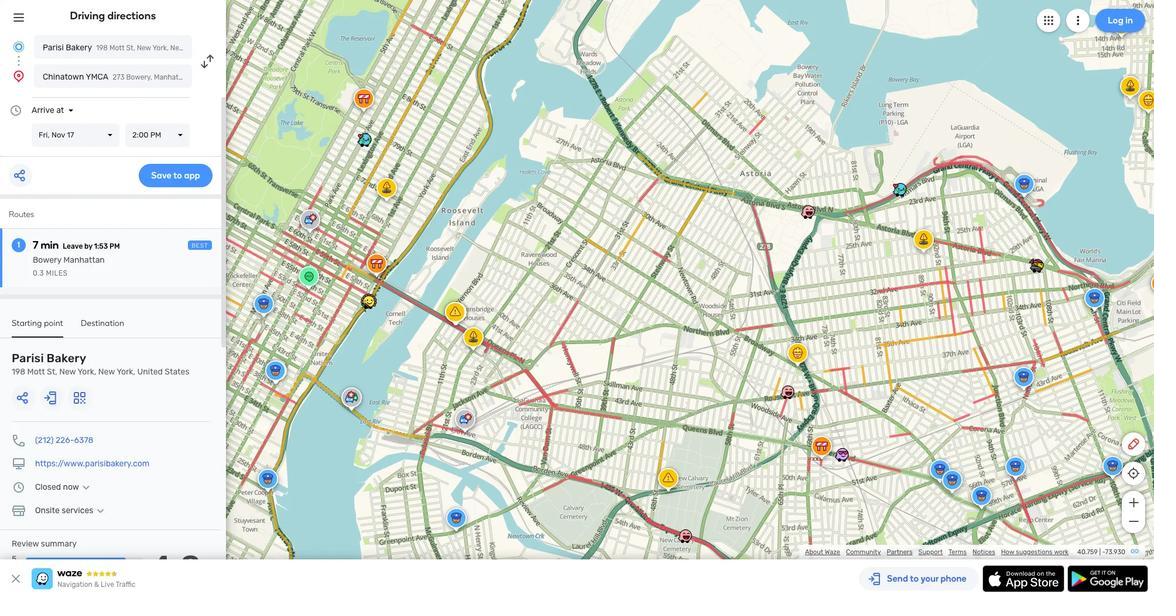 Task type: describe. For each thing, give the bounding box(es) containing it.
nov
[[52, 131, 65, 139]]

store image
[[12, 505, 26, 519]]

zoom out image
[[1127, 515, 1142, 529]]

arrive
[[32, 105, 54, 115]]

location image
[[12, 69, 26, 83]]

about waze link
[[806, 549, 841, 557]]

closed now
[[35, 483, 79, 493]]

0 vertical spatial parisi
[[43, 43, 64, 53]]

0 vertical spatial bakery
[[66, 43, 92, 53]]

starting point
[[12, 319, 63, 329]]

fri, nov 17
[[39, 131, 74, 139]]

traffic
[[116, 581, 136, 589]]

ymca
[[86, 72, 109, 82]]

&
[[94, 581, 99, 589]]

chinatown
[[43, 72, 84, 82]]

7
[[33, 239, 38, 252]]

1 horizontal spatial mott
[[110, 44, 125, 52]]

fri,
[[39, 131, 50, 139]]

pm inside 7 min leave by 1:53 pm
[[110, 243, 120, 251]]

work
[[1055, 549, 1069, 557]]

273
[[113, 73, 125, 81]]

new down point
[[59, 367, 76, 377]]

review summary
[[12, 540, 77, 550]]

bowery
[[33, 255, 61, 265]]

about
[[806, 549, 824, 557]]

current location image
[[12, 40, 26, 54]]

by
[[84, 243, 92, 251]]

services
[[62, 506, 93, 516]]

how
[[1002, 549, 1015, 557]]

terms
[[949, 549, 967, 557]]

2 vertical spatial united
[[137, 367, 163, 377]]

chinatown ymca 273 bowery, manhattan, united states
[[43, 72, 238, 82]]

suggestions
[[1017, 549, 1053, 557]]

notices
[[973, 549, 996, 557]]

united inside chinatown ymca 273 bowery, manhattan, united states
[[193, 73, 215, 81]]

states inside chinatown ymca 273 bowery, manhattan, united states
[[216, 73, 238, 81]]

notices link
[[973, 549, 996, 557]]

routes
[[9, 210, 34, 220]]

navigation
[[57, 581, 93, 589]]

closed
[[35, 483, 61, 493]]

x image
[[9, 572, 23, 587]]

new up chinatown ymca 273 bowery, manhattan, united states
[[137, 44, 151, 52]]

1 horizontal spatial st,
[[126, 44, 135, 52]]

pm inside 'list box'
[[150, 131, 161, 139]]

6378
[[74, 436, 93, 446]]

chevron down image for now
[[79, 483, 93, 493]]

1 vertical spatial parisi bakery 198 mott st, new york, new york, united states
[[12, 352, 190, 377]]

live
[[101, 581, 114, 589]]

chevron down image for services
[[93, 507, 107, 516]]

40.759
[[1078, 549, 1099, 557]]

partners link
[[887, 549, 913, 557]]

https://www.parisibakery.com
[[35, 459, 150, 469]]

73.930
[[1106, 549, 1126, 557]]

bakery inside parisi bakery 198 mott st, new york, new york, united states
[[47, 352, 86, 366]]

destination
[[81, 319, 124, 329]]

partners
[[887, 549, 913, 557]]

directions
[[108, 9, 156, 22]]

new up manhattan,
[[170, 44, 185, 52]]

4.8
[[150, 549, 201, 588]]

-
[[1103, 549, 1106, 557]]



Task type: locate. For each thing, give the bounding box(es) containing it.
min
[[41, 239, 59, 252]]

how suggestions work link
[[1002, 549, 1069, 557]]

support link
[[919, 549, 943, 557]]

navigation & live traffic
[[57, 581, 136, 589]]

mott
[[110, 44, 125, 52], [27, 367, 45, 377]]

pm
[[150, 131, 161, 139], [110, 243, 120, 251]]

clock image
[[12, 481, 26, 495]]

2:00
[[132, 131, 149, 139]]

starting
[[12, 319, 42, 329]]

0 horizontal spatial pm
[[110, 243, 120, 251]]

chevron down image
[[79, 483, 93, 493], [93, 507, 107, 516]]

1 vertical spatial mott
[[27, 367, 45, 377]]

(212) 226-6378
[[35, 436, 93, 446]]

2:00 pm list box
[[125, 124, 190, 147]]

1 vertical spatial states
[[216, 73, 238, 81]]

support
[[919, 549, 943, 557]]

1 vertical spatial bakery
[[47, 352, 86, 366]]

0 vertical spatial chevron down image
[[79, 483, 93, 493]]

now
[[63, 483, 79, 493]]

review
[[12, 540, 39, 550]]

https://www.parisibakery.com link
[[35, 459, 150, 469]]

7 min leave by 1:53 pm
[[33, 239, 120, 252]]

call image
[[12, 434, 26, 448]]

community
[[847, 549, 882, 557]]

at
[[56, 105, 64, 115]]

onsite services
[[35, 506, 93, 516]]

st,
[[126, 44, 135, 52], [47, 367, 57, 377]]

1 horizontal spatial pm
[[150, 131, 161, 139]]

1 vertical spatial st,
[[47, 367, 57, 377]]

226-
[[56, 436, 74, 446]]

new down destination 'button'
[[98, 367, 115, 377]]

community link
[[847, 549, 882, 557]]

leave
[[63, 243, 83, 251]]

0 vertical spatial pm
[[150, 131, 161, 139]]

summary
[[41, 540, 77, 550]]

1:53
[[94, 243, 108, 251]]

fri, nov 17 list box
[[32, 124, 120, 147]]

17
[[67, 131, 74, 139]]

0 vertical spatial 198
[[96, 44, 108, 52]]

5
[[12, 555, 17, 565]]

waze
[[825, 549, 841, 557]]

1 vertical spatial united
[[193, 73, 215, 81]]

(212) 226-6378 link
[[35, 436, 93, 446]]

st, down starting point button
[[47, 367, 57, 377]]

198
[[96, 44, 108, 52], [12, 367, 25, 377]]

onsite
[[35, 506, 60, 516]]

bakery down point
[[47, 352, 86, 366]]

computer image
[[12, 458, 26, 472]]

states
[[227, 44, 249, 52], [216, 73, 238, 81], [165, 367, 190, 377]]

pencil image
[[1127, 438, 1141, 452]]

new
[[137, 44, 151, 52], [170, 44, 185, 52], [59, 367, 76, 377], [98, 367, 115, 377]]

bakery
[[66, 43, 92, 53], [47, 352, 86, 366]]

198 up the 'ymca'
[[96, 44, 108, 52]]

clock image
[[9, 104, 23, 118]]

0 vertical spatial united
[[204, 44, 226, 52]]

2 vertical spatial states
[[165, 367, 190, 377]]

parisi bakery 198 mott st, new york, new york, united states up chinatown ymca 273 bowery, manhattan, united states
[[43, 43, 249, 53]]

bowery,
[[126, 73, 152, 81]]

0 horizontal spatial st,
[[47, 367, 57, 377]]

bowery manhattan 0.3 miles
[[33, 255, 105, 278]]

parisi up chinatown
[[43, 43, 64, 53]]

1 horizontal spatial 198
[[96, 44, 108, 52]]

starting point button
[[12, 319, 63, 338]]

bakery down the driving
[[66, 43, 92, 53]]

0 vertical spatial states
[[227, 44, 249, 52]]

point
[[44, 319, 63, 329]]

1 vertical spatial chevron down image
[[93, 507, 107, 516]]

chevron down image inside onsite services button
[[93, 507, 107, 516]]

driving
[[70, 9, 105, 22]]

closed now button
[[35, 483, 93, 493]]

driving directions
[[70, 9, 156, 22]]

arrive at
[[32, 105, 64, 115]]

pm right 2:00
[[150, 131, 161, 139]]

zoom in image
[[1127, 496, 1142, 510]]

about waze community partners support terms notices how suggestions work
[[806, 549, 1069, 557]]

1 vertical spatial 198
[[12, 367, 25, 377]]

york,
[[153, 44, 169, 52], [186, 44, 202, 52], [78, 367, 96, 377], [117, 367, 135, 377]]

0 horizontal spatial mott
[[27, 367, 45, 377]]

manhattan
[[63, 255, 105, 265]]

parisi bakery 198 mott st, new york, new york, united states
[[43, 43, 249, 53], [12, 352, 190, 377]]

40.759 | -73.930
[[1078, 549, 1126, 557]]

miles
[[46, 270, 68, 278]]

0 vertical spatial mott
[[110, 44, 125, 52]]

|
[[1100, 549, 1102, 557]]

united
[[204, 44, 226, 52], [193, 73, 215, 81], [137, 367, 163, 377]]

link image
[[1131, 547, 1140, 557]]

chevron down image inside the "closed now" button
[[79, 483, 93, 493]]

1
[[17, 240, 20, 250]]

destination button
[[81, 319, 124, 337]]

2:00 pm
[[132, 131, 161, 139]]

1 vertical spatial pm
[[110, 243, 120, 251]]

(212)
[[35, 436, 54, 446]]

onsite services button
[[35, 506, 107, 516]]

198 down starting point button
[[12, 367, 25, 377]]

0 vertical spatial parisi bakery 198 mott st, new york, new york, united states
[[43, 43, 249, 53]]

0 horizontal spatial 198
[[12, 367, 25, 377]]

terms link
[[949, 549, 967, 557]]

parisi bakery 198 mott st, new york, new york, united states down destination 'button'
[[12, 352, 190, 377]]

0.3
[[33, 270, 44, 278]]

0 vertical spatial st,
[[126, 44, 135, 52]]

1 vertical spatial parisi
[[12, 352, 44, 366]]

best
[[192, 243, 209, 250]]

parisi
[[43, 43, 64, 53], [12, 352, 44, 366]]

manhattan,
[[154, 73, 191, 81]]

mott down starting point button
[[27, 367, 45, 377]]

parisi down starting point button
[[12, 352, 44, 366]]

st, up bowery,
[[126, 44, 135, 52]]

pm right 1:53
[[110, 243, 120, 251]]

mott up 273
[[110, 44, 125, 52]]



Task type: vqa. For each thing, say whether or not it's contained in the screenshot.
LIVE
yes



